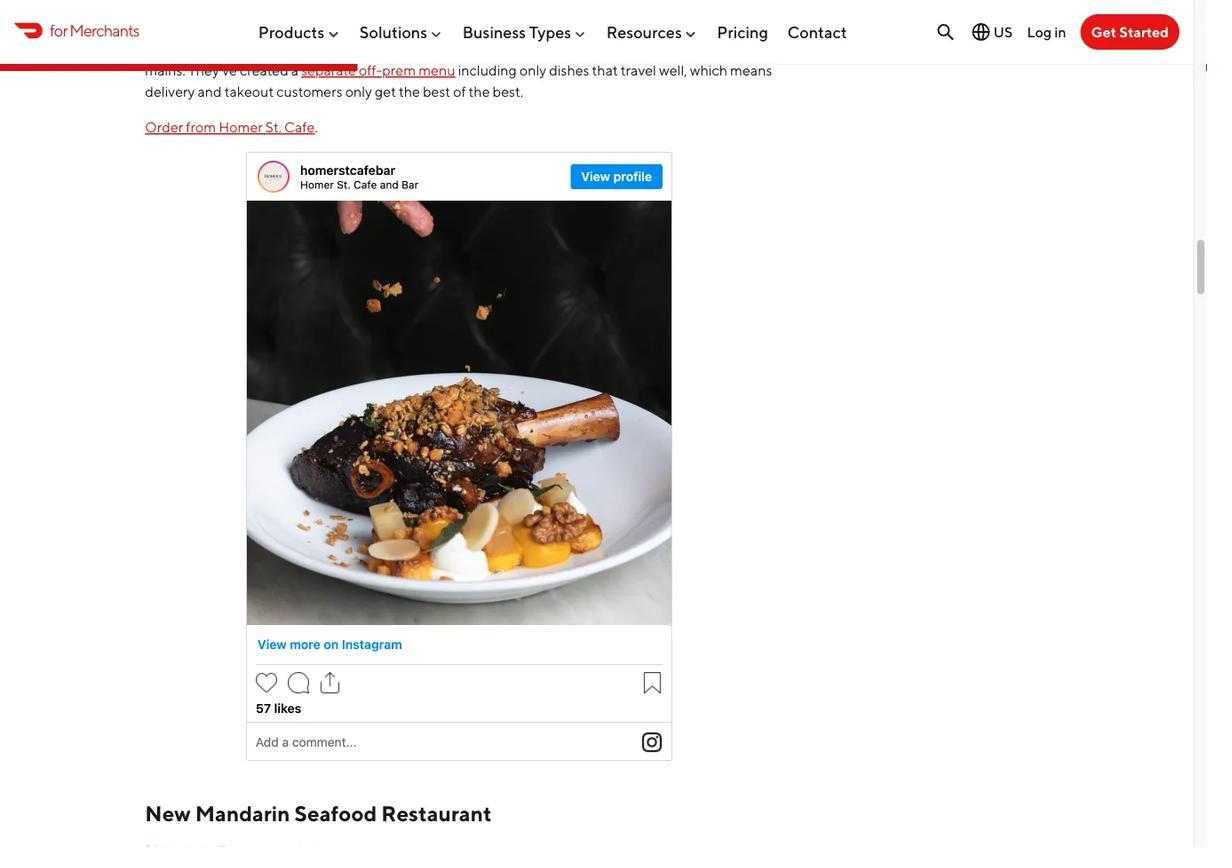 Task type: locate. For each thing, give the bounding box(es) containing it.
they've
[[188, 62, 237, 78]]

1 vertical spatial only
[[345, 83, 372, 100]]

homer down takeout
[[219, 118, 263, 135]]

contact
[[788, 22, 847, 41]]

get
[[375, 83, 396, 100]]

cafe up 'veggie-'
[[644, 19, 674, 36]]

homer up the appetizers
[[578, 19, 622, 36]]

separate off-prem menu
[[301, 62, 456, 78]]

that left travel
[[592, 62, 618, 78]]

only down off-
[[345, 83, 372, 100]]

rotisserie up but
[[236, 19, 294, 36]]

st. left the .
[[266, 118, 282, 135]]

best
[[423, 83, 451, 100]]

of
[[420, 19, 433, 36], [435, 40, 447, 57], [453, 83, 466, 100]]

cooks
[[325, 19, 362, 36]]

cafe inside famous for its rotisserie that cooks a variety of proteins to perfection, homer st. cafe specializes in rotisserie chicken, but also offers a wide range of fresh seafood appetizers and veggie-forward mains. they've created a
[[644, 19, 674, 36]]

contact link
[[788, 15, 847, 49]]

and inside famous for its rotisserie that cooks a variety of proteins to perfection, homer st. cafe specializes in rotisserie chicken, but also offers a wide range of fresh seafood appetizers and veggie-forward mains. they've created a
[[607, 40, 631, 57]]

and
[[607, 40, 631, 57], [198, 83, 222, 100]]

0 vertical spatial and
[[607, 40, 631, 57]]

homer inside famous for its rotisserie that cooks a variety of proteins to perfection, homer st. cafe specializes in rotisserie chicken, but also offers a wide range of fresh seafood appetizers and veggie-forward mains. they've created a
[[578, 19, 622, 36]]

0 vertical spatial rotisserie
[[236, 19, 294, 36]]

for merchants link
[[14, 18, 139, 42]]

of up 'menu'
[[435, 40, 447, 57]]

1 horizontal spatial rotisserie
[[236, 19, 294, 36]]

pricing link
[[717, 15, 769, 49]]

rotisserie
[[236, 19, 294, 36], [145, 40, 203, 57]]

in right log
[[1055, 23, 1067, 40]]

0 horizontal spatial in
[[747, 19, 759, 36]]

0 vertical spatial of
[[420, 19, 433, 36]]

the down including in the top of the page
[[469, 83, 490, 100]]

0 horizontal spatial cafe
[[284, 118, 315, 135]]

but
[[261, 40, 283, 57]]

1 horizontal spatial cafe
[[644, 19, 674, 36]]

0 horizontal spatial rotisserie
[[145, 40, 203, 57]]

0 vertical spatial that
[[296, 19, 322, 36]]

the down prem
[[399, 83, 420, 100]]

1 horizontal spatial of
[[435, 40, 447, 57]]

created
[[240, 62, 289, 78]]

takeout
[[225, 83, 274, 100]]

1 horizontal spatial in
[[1055, 23, 1067, 40]]

0 horizontal spatial and
[[198, 83, 222, 100]]

dishes
[[549, 62, 590, 78]]

resources link
[[607, 15, 698, 49]]

customers
[[277, 83, 343, 100]]

a up wide
[[365, 19, 372, 36]]

1 vertical spatial that
[[592, 62, 618, 78]]

of right "best"
[[453, 83, 466, 100]]

get started
[[1092, 24, 1169, 40]]

2 the from the left
[[469, 83, 490, 100]]

of up 'range'
[[420, 19, 433, 36]]

order
[[145, 118, 183, 135]]

from
[[186, 118, 216, 135]]

1 horizontal spatial that
[[592, 62, 618, 78]]

delivery
[[145, 83, 195, 100]]

1 horizontal spatial and
[[607, 40, 631, 57]]

order from homer st. cafe .
[[145, 118, 318, 135]]

for left merchants
[[50, 21, 67, 40]]

rotisserie down famous
[[145, 40, 203, 57]]

0 horizontal spatial for
[[50, 21, 67, 40]]

cafe down customers
[[284, 118, 315, 135]]

and down they've
[[198, 83, 222, 100]]

2 horizontal spatial a
[[365, 19, 372, 36]]

0 vertical spatial st.
[[625, 19, 641, 36]]

2 vertical spatial a
[[291, 62, 299, 78]]

a down also
[[291, 62, 299, 78]]

homer
[[578, 19, 622, 36], [219, 118, 263, 135]]

in right specializes
[[747, 19, 759, 36]]

1 vertical spatial homer
[[219, 118, 263, 135]]

and up travel
[[607, 40, 631, 57]]

1 horizontal spatial the
[[469, 83, 490, 100]]

0 vertical spatial cafe
[[644, 19, 674, 36]]

1 horizontal spatial only
[[520, 62, 547, 78]]

in inside famous for its rotisserie that cooks a variety of proteins to perfection, homer st. cafe specializes in rotisserie chicken, but also offers a wide range of fresh seafood appetizers and veggie-forward mains. they've created a
[[747, 19, 759, 36]]

proteins
[[436, 19, 488, 36]]

in
[[747, 19, 759, 36], [1055, 23, 1067, 40]]

travel
[[621, 62, 657, 78]]

also
[[286, 40, 311, 57]]

to
[[490, 19, 503, 36]]

1 vertical spatial a
[[352, 40, 360, 57]]

cafe
[[644, 19, 674, 36], [284, 118, 315, 135]]

for
[[198, 19, 216, 36], [50, 21, 67, 40]]

1 horizontal spatial homer
[[578, 19, 622, 36]]

of inside including only dishes that travel well, which means delivery and takeout customers only get the best of the best.
[[453, 83, 466, 100]]

0 horizontal spatial that
[[296, 19, 322, 36]]

0 vertical spatial a
[[365, 19, 372, 36]]

that
[[296, 19, 322, 36], [592, 62, 618, 78]]

only
[[520, 62, 547, 78], [345, 83, 372, 100]]

1 vertical spatial st.
[[266, 118, 282, 135]]

range
[[395, 40, 432, 57]]

0 horizontal spatial a
[[291, 62, 299, 78]]

2 horizontal spatial of
[[453, 83, 466, 100]]

only down seafood
[[520, 62, 547, 78]]

variety
[[375, 19, 417, 36]]

globe line image
[[971, 21, 992, 43]]

0 horizontal spatial the
[[399, 83, 420, 100]]

0 horizontal spatial st.
[[266, 118, 282, 135]]

that inside famous for its rotisserie that cooks a variety of proteins to perfection, homer st. cafe specializes in rotisserie chicken, but also offers a wide range of fresh seafood appetizers and veggie-forward mains. they've created a
[[296, 19, 322, 36]]

0 vertical spatial homer
[[578, 19, 622, 36]]

its
[[219, 19, 233, 36]]

which
[[690, 62, 728, 78]]

1 vertical spatial cafe
[[284, 118, 315, 135]]

st. up 'veggie-'
[[625, 19, 641, 36]]

0 horizontal spatial of
[[420, 19, 433, 36]]

restaurant
[[382, 801, 492, 826]]

1 horizontal spatial for
[[198, 19, 216, 36]]

1 vertical spatial and
[[198, 83, 222, 100]]

st. inside famous for its rotisserie that cooks a variety of proteins to perfection, homer st. cafe specializes in rotisserie chicken, but also offers a wide range of fresh seafood appetizers and veggie-forward mains. they've created a
[[625, 19, 641, 36]]

1 horizontal spatial st.
[[625, 19, 641, 36]]

a
[[365, 19, 372, 36], [352, 40, 360, 57], [291, 62, 299, 78]]

for left the its
[[198, 19, 216, 36]]

business types link
[[463, 15, 587, 49]]

2 vertical spatial of
[[453, 83, 466, 100]]

new
[[145, 801, 191, 826]]

separate
[[301, 62, 356, 78]]

and inside including only dishes that travel well, which means delivery and takeout customers only get the best of the best.
[[198, 83, 222, 100]]

appetizers
[[538, 40, 604, 57]]

the
[[399, 83, 420, 100], [469, 83, 490, 100]]

a left wide
[[352, 40, 360, 57]]

that up also
[[296, 19, 322, 36]]

st.
[[625, 19, 641, 36], [266, 118, 282, 135]]



Task type: describe. For each thing, give the bounding box(es) containing it.
seafood
[[485, 40, 536, 57]]

means
[[730, 62, 773, 78]]

famous
[[145, 19, 196, 36]]

0 vertical spatial only
[[520, 62, 547, 78]]

mains.
[[145, 62, 186, 78]]

resources
[[607, 22, 682, 41]]

1 vertical spatial of
[[435, 40, 447, 57]]

solutions
[[360, 22, 428, 41]]

types
[[529, 22, 571, 41]]

1 the from the left
[[399, 83, 420, 100]]

that inside including only dishes that travel well, which means delivery and takeout customers only get the best of the best.
[[592, 62, 618, 78]]

including
[[458, 62, 517, 78]]

famous for its rotisserie that cooks a variety of proteins to perfection, homer st. cafe specializes in rotisserie chicken, but also offers a wide range of fresh seafood appetizers and veggie-forward mains. they've created a
[[145, 19, 759, 78]]

products
[[258, 22, 325, 41]]

1 vertical spatial rotisserie
[[145, 40, 203, 57]]

for inside famous for its rotisserie that cooks a variety of proteins to perfection, homer st. cafe specializes in rotisserie chicken, but also offers a wide range of fresh seafood appetizers and veggie-forward mains. they've created a
[[198, 19, 216, 36]]

including only dishes that travel well, which means delivery and takeout customers only get the best of the best.
[[145, 62, 773, 100]]

specializes
[[677, 19, 745, 36]]

0 horizontal spatial only
[[345, 83, 372, 100]]

for inside for merchants link
[[50, 21, 67, 40]]

order from homer st. cafe link
[[145, 118, 315, 135]]

menu
[[419, 62, 456, 78]]

off-
[[359, 62, 382, 78]]

pricing
[[717, 22, 769, 41]]

for merchants
[[50, 21, 139, 40]]

business types
[[463, 22, 571, 41]]

veggie-
[[634, 40, 683, 57]]

new mandarin seafood restaurant
[[145, 801, 492, 826]]

wide
[[363, 40, 393, 57]]

get
[[1092, 24, 1117, 40]]

forward
[[683, 40, 732, 57]]

chicken,
[[206, 40, 258, 57]]

.
[[315, 118, 318, 135]]

1 horizontal spatial a
[[352, 40, 360, 57]]

seafood
[[295, 801, 377, 826]]

log in
[[1027, 23, 1067, 40]]

separate off-prem menu link
[[301, 62, 456, 78]]

fresh
[[450, 40, 482, 57]]

products link
[[258, 15, 341, 49]]

us
[[994, 24, 1013, 40]]

perfection,
[[506, 19, 576, 36]]

0 horizontal spatial homer
[[219, 118, 263, 135]]

best.
[[493, 83, 523, 100]]

well,
[[659, 62, 687, 78]]

solutions link
[[360, 15, 444, 49]]

started
[[1120, 24, 1169, 40]]

offers
[[313, 40, 350, 57]]

get started button
[[1081, 14, 1180, 50]]

prem
[[382, 62, 416, 78]]

business
[[463, 22, 526, 41]]

log in link
[[1027, 23, 1067, 40]]

mandarin
[[195, 801, 290, 826]]

log
[[1027, 23, 1052, 40]]

merchants
[[70, 21, 139, 40]]



